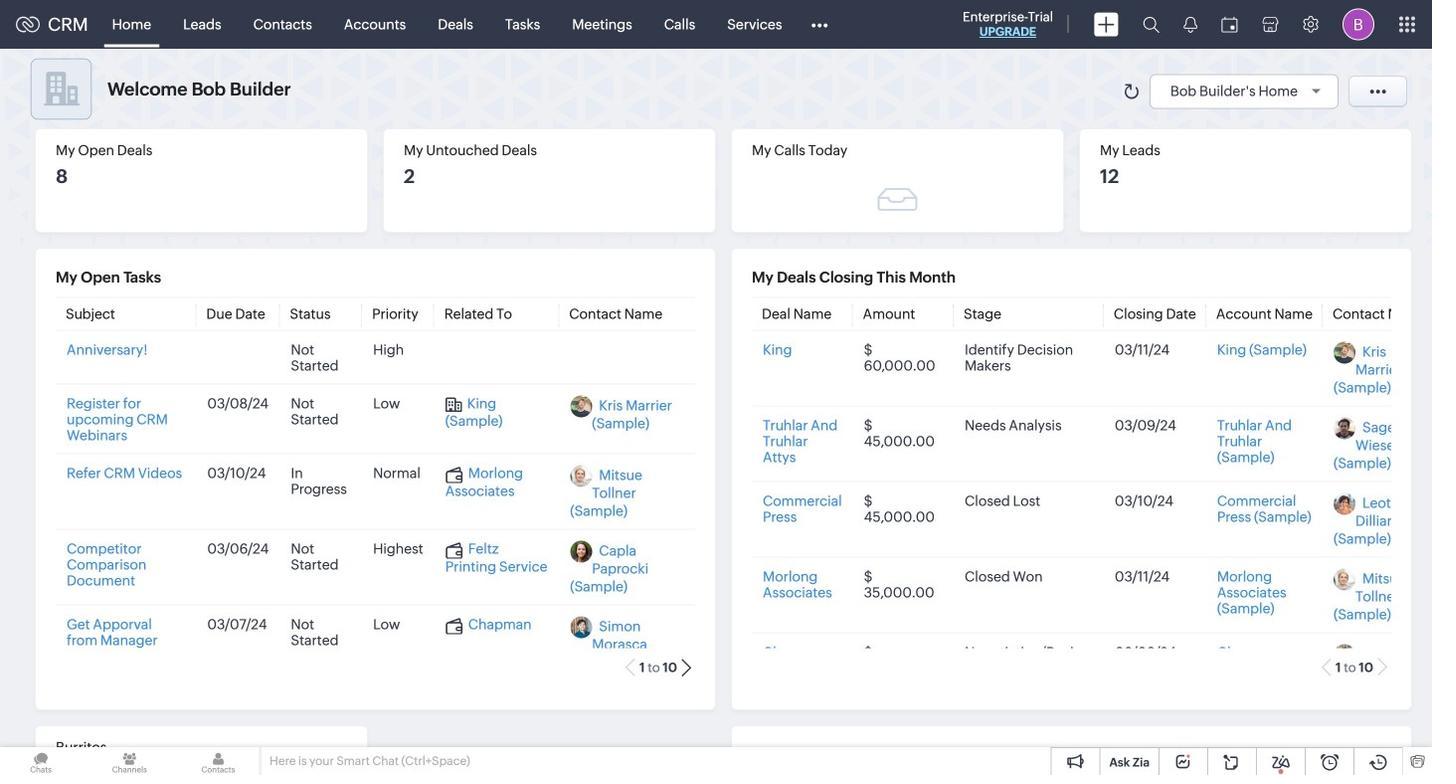 Task type: vqa. For each thing, say whether or not it's contained in the screenshot.
2nd 5555
no



Task type: locate. For each thing, give the bounding box(es) containing it.
create menu element
[[1083, 0, 1131, 48]]

logo image
[[16, 16, 40, 32]]

profile element
[[1331, 0, 1387, 48]]

signals element
[[1172, 0, 1210, 49]]

contacts image
[[178, 747, 259, 775]]

chats image
[[0, 747, 82, 775]]

channels image
[[89, 747, 171, 775]]

calendar image
[[1222, 16, 1239, 32]]



Task type: describe. For each thing, give the bounding box(es) containing it.
Other Modules field
[[798, 8, 841, 40]]

create menu image
[[1095, 12, 1119, 36]]

search element
[[1131, 0, 1172, 49]]

profile image
[[1343, 8, 1375, 40]]

signals image
[[1184, 16, 1198, 33]]

search image
[[1143, 16, 1160, 33]]



